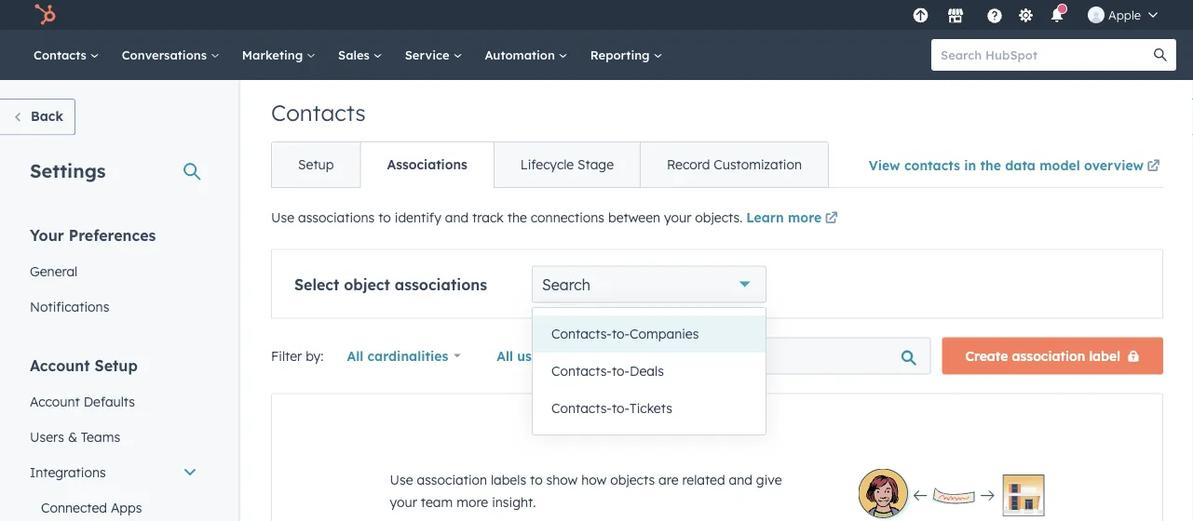 Task type: locate. For each thing, give the bounding box(es) containing it.
0 vertical spatial your
[[664, 210, 692, 226]]

1 horizontal spatial more
[[788, 210, 822, 226]]

more right team at the left
[[457, 494, 488, 511]]

to inside use association labels to show how objects are related and give your team more insight.
[[530, 472, 543, 488]]

all for all cardinalities
[[347, 348, 364, 364]]

1 horizontal spatial the
[[981, 157, 1002, 173]]

0 horizontal spatial setup
[[95, 356, 138, 375]]

how
[[582, 472, 607, 488]]

1 to- from the top
[[612, 326, 630, 342]]

0 vertical spatial contacts-
[[552, 326, 612, 342]]

0 horizontal spatial use
[[271, 210, 294, 226]]

to- for tickets
[[612, 401, 630, 417]]

hubspot image
[[34, 4, 56, 26]]

account for account defaults
[[30, 394, 80, 410]]

notifications button
[[1042, 0, 1073, 30]]

deals
[[630, 363, 664, 380]]

1 vertical spatial association
[[417, 472, 487, 488]]

lifecycle
[[521, 157, 574, 173]]

2 link opens in a new window image from the top
[[1147, 160, 1160, 173]]

use associations to identify and track the connections between your objects.
[[271, 210, 747, 226]]

&
[[68, 429, 77, 445]]

use inside use association labels to show how objects are related and give your team more insight.
[[390, 472, 413, 488]]

contacts
[[34, 47, 90, 62], [271, 99, 366, 127]]

1 horizontal spatial all
[[497, 348, 513, 364]]

and left track
[[445, 210, 469, 226]]

between
[[608, 210, 661, 226]]

contacts- for contacts-to-companies
[[552, 326, 612, 342]]

contacts
[[905, 157, 960, 173]]

notifications image
[[1049, 8, 1066, 25]]

bob builder image
[[1088, 7, 1105, 23]]

1 vertical spatial to
[[530, 472, 543, 488]]

all
[[347, 348, 364, 364], [497, 348, 513, 364]]

1 all from the left
[[347, 348, 364, 364]]

contacts- for contacts-to-tickets
[[552, 401, 612, 417]]

to left show
[[530, 472, 543, 488]]

account up users
[[30, 394, 80, 410]]

preferences
[[69, 226, 156, 245]]

2 contacts- from the top
[[552, 363, 612, 380]]

contacts down 'hubspot' link
[[34, 47, 90, 62]]

link opens in a new window image
[[825, 208, 838, 231], [825, 213, 838, 226]]

and
[[445, 210, 469, 226], [729, 472, 753, 488]]

contacts- down contacts-to-deals
[[552, 401, 612, 417]]

notifications link
[[19, 289, 209, 325]]

filter by:
[[271, 348, 324, 364]]

0 horizontal spatial more
[[457, 494, 488, 511]]

1 vertical spatial setup
[[95, 356, 138, 375]]

apple button
[[1077, 0, 1169, 30]]

contacts-to-deals button
[[533, 353, 766, 390]]

0 vertical spatial and
[[445, 210, 469, 226]]

navigation
[[271, 142, 829, 188]]

list box
[[533, 308, 766, 435]]

account defaults
[[30, 394, 135, 410]]

2 all from the left
[[497, 348, 513, 364]]

association for use
[[417, 472, 487, 488]]

select object associations
[[294, 275, 487, 294]]

associations down setup link
[[298, 210, 375, 226]]

1 contacts- from the top
[[552, 326, 612, 342]]

3 contacts- from the top
[[552, 401, 612, 417]]

view contacts in the data model overview
[[869, 157, 1144, 173]]

0 vertical spatial contacts
[[34, 47, 90, 62]]

2 link opens in a new window image from the top
[[825, 213, 838, 226]]

3 to- from the top
[[612, 401, 630, 417]]

to- down the contacts-to-companies
[[612, 363, 630, 380]]

association left label
[[1012, 348, 1086, 364]]

sales link
[[327, 30, 394, 80]]

use for use associations to identify and track the connections between your objects.
[[271, 210, 294, 226]]

connected apps link
[[19, 491, 209, 522]]

your left objects.
[[664, 210, 692, 226]]

to- down contacts-to-deals
[[612, 401, 630, 417]]

filter
[[271, 348, 302, 364]]

more right learn
[[788, 210, 822, 226]]

contacts-
[[552, 326, 612, 342], [552, 363, 612, 380], [552, 401, 612, 417]]

1 vertical spatial contacts-
[[552, 363, 612, 380]]

service link
[[394, 30, 474, 80]]

0 horizontal spatial and
[[445, 210, 469, 226]]

1 account from the top
[[30, 356, 90, 375]]

object
[[344, 275, 390, 294]]

1 horizontal spatial contacts
[[271, 99, 366, 127]]

your inside use association labels to show how objects are related and give your team more insight.
[[390, 494, 417, 511]]

0 vertical spatial the
[[981, 157, 1002, 173]]

0 horizontal spatial all
[[347, 348, 364, 364]]

all for all users
[[497, 348, 513, 364]]

association inside button
[[1012, 348, 1086, 364]]

account
[[30, 356, 90, 375], [30, 394, 80, 410]]

sales
[[338, 47, 373, 62]]

all cardinalities button
[[335, 338, 473, 375]]

give
[[756, 472, 782, 488]]

back
[[31, 108, 63, 124]]

0 vertical spatial association
[[1012, 348, 1086, 364]]

2 vertical spatial contacts-
[[552, 401, 612, 417]]

create association label button
[[942, 338, 1164, 375]]

1 vertical spatial to-
[[612, 363, 630, 380]]

record customization
[[667, 157, 802, 173]]

help button
[[979, 0, 1011, 30]]

the
[[981, 157, 1002, 173], [507, 210, 527, 226]]

navigation containing setup
[[271, 142, 829, 188]]

0 horizontal spatial your
[[390, 494, 417, 511]]

all left users
[[497, 348, 513, 364]]

objects
[[611, 472, 655, 488]]

users
[[30, 429, 64, 445]]

to- up contacts-to-deals
[[612, 326, 630, 342]]

1 vertical spatial and
[[729, 472, 753, 488]]

association for create
[[1012, 348, 1086, 364]]

association up team at the left
[[417, 472, 487, 488]]

search button
[[532, 266, 767, 303]]

1 horizontal spatial association
[[1012, 348, 1086, 364]]

0 vertical spatial to-
[[612, 326, 630, 342]]

0 vertical spatial associations
[[298, 210, 375, 226]]

association
[[1012, 348, 1086, 364], [417, 472, 487, 488]]

the right track
[[507, 210, 527, 226]]

1 horizontal spatial to
[[530, 472, 543, 488]]

0 horizontal spatial contacts
[[34, 47, 90, 62]]

2 to- from the top
[[612, 363, 630, 380]]

your left team at the left
[[390, 494, 417, 511]]

users
[[517, 348, 552, 364]]

2 vertical spatial to-
[[612, 401, 630, 417]]

account up account defaults
[[30, 356, 90, 375]]

apps
[[111, 500, 142, 516]]

all right the by:
[[347, 348, 364, 364]]

1 vertical spatial account
[[30, 394, 80, 410]]

your
[[664, 210, 692, 226], [390, 494, 417, 511]]

0 horizontal spatial association
[[417, 472, 487, 488]]

associations
[[298, 210, 375, 226], [395, 275, 487, 294]]

and inside use association labels to show how objects are related and give your team more insight.
[[729, 472, 753, 488]]

contacts up setup link
[[271, 99, 366, 127]]

1 vertical spatial your
[[390, 494, 417, 511]]

0 vertical spatial to
[[378, 210, 391, 226]]

show
[[546, 472, 578, 488]]

use
[[271, 210, 294, 226], [390, 472, 413, 488]]

create
[[966, 348, 1009, 364]]

contacts- up contacts-to-tickets
[[552, 363, 612, 380]]

Search labels search field
[[652, 338, 931, 375]]

notifications
[[30, 299, 109, 315]]

integrations button
[[19, 455, 209, 491]]

automation
[[485, 47, 559, 62]]

the right 'in'
[[981, 157, 1002, 173]]

related
[[682, 472, 725, 488]]

0 horizontal spatial the
[[507, 210, 527, 226]]

link opens in a new window image
[[1147, 156, 1160, 178], [1147, 160, 1160, 173]]

2 account from the top
[[30, 394, 80, 410]]

0 vertical spatial use
[[271, 210, 294, 226]]

and left give
[[729, 472, 753, 488]]

contacts- up contacts-to-deals
[[552, 326, 612, 342]]

learn more
[[747, 210, 822, 226]]

stage
[[578, 157, 614, 173]]

1 horizontal spatial your
[[664, 210, 692, 226]]

1 horizontal spatial setup
[[298, 157, 334, 173]]

contacts link
[[22, 30, 111, 80]]

association inside use association labels to show how objects are related and give your team more insight.
[[417, 472, 487, 488]]

1 vertical spatial more
[[457, 494, 488, 511]]

setup
[[298, 157, 334, 173], [95, 356, 138, 375]]

learn
[[747, 210, 784, 226]]

0 vertical spatial setup
[[298, 157, 334, 173]]

1 horizontal spatial associations
[[395, 275, 487, 294]]

defaults
[[84, 394, 135, 410]]

to left 'identify'
[[378, 210, 391, 226]]

1 vertical spatial use
[[390, 472, 413, 488]]

tickets
[[630, 401, 673, 417]]

to
[[378, 210, 391, 226], [530, 472, 543, 488]]

associations down 'identify'
[[395, 275, 487, 294]]

link opens in a new window image inside learn more link
[[825, 213, 838, 226]]

1 horizontal spatial use
[[390, 472, 413, 488]]

1 horizontal spatial and
[[729, 472, 753, 488]]

0 vertical spatial account
[[30, 356, 90, 375]]

1 link opens in a new window image from the top
[[1147, 156, 1160, 178]]



Task type: describe. For each thing, give the bounding box(es) containing it.
apple
[[1109, 7, 1141, 22]]

service
[[405, 47, 453, 62]]

search
[[542, 275, 591, 294]]

0 horizontal spatial to
[[378, 210, 391, 226]]

integrations
[[30, 464, 106, 481]]

connected apps
[[41, 500, 142, 516]]

associations
[[387, 157, 468, 173]]

contacts-to-tickets button
[[533, 390, 766, 428]]

insight.
[[492, 494, 536, 511]]

use for use association labels to show how objects are related and give your team more insight.
[[390, 472, 413, 488]]

track
[[472, 210, 504, 226]]

record customization link
[[640, 143, 828, 187]]

reporting
[[590, 47, 654, 62]]

connections
[[531, 210, 605, 226]]

data
[[1006, 157, 1036, 173]]

all users
[[497, 348, 552, 364]]

apple menu
[[907, 0, 1171, 30]]

your preferences
[[30, 226, 156, 245]]

search image
[[1154, 48, 1167, 61]]

contacts- for contacts-to-deals
[[552, 363, 612, 380]]

objects.
[[695, 210, 743, 226]]

model
[[1040, 157, 1081, 173]]

Search HubSpot search field
[[932, 39, 1160, 71]]

users & teams link
[[19, 420, 209, 455]]

general link
[[19, 254, 209, 289]]

contacts-to-companies button
[[533, 316, 766, 353]]

automation link
[[474, 30, 579, 80]]

search button
[[1145, 39, 1177, 71]]

account setup element
[[19, 355, 209, 522]]

conversations link
[[111, 30, 231, 80]]

label
[[1090, 348, 1121, 364]]

overview
[[1084, 157, 1144, 173]]

all cardinalities
[[347, 348, 449, 364]]

contacts-to-companies
[[552, 326, 699, 342]]

by:
[[306, 348, 324, 364]]

view contacts in the data model overview link
[[869, 145, 1164, 187]]

0 vertical spatial more
[[788, 210, 822, 226]]

help image
[[987, 8, 1003, 25]]

learn more link
[[747, 208, 841, 231]]

to- for companies
[[612, 326, 630, 342]]

connected
[[41, 500, 107, 516]]

back link
[[0, 99, 75, 136]]

marketplaces button
[[936, 0, 975, 30]]

contacts-to-deals
[[552, 363, 664, 380]]

setup link
[[272, 143, 360, 187]]

teams
[[81, 429, 120, 445]]

cardinalities
[[368, 348, 449, 364]]

create association label
[[966, 348, 1121, 364]]

marketing link
[[231, 30, 327, 80]]

team
[[421, 494, 453, 511]]

account setup
[[30, 356, 138, 375]]

1 link opens in a new window image from the top
[[825, 208, 838, 231]]

in
[[964, 157, 977, 173]]

settings image
[[1018, 8, 1035, 25]]

lifecycle stage link
[[494, 143, 640, 187]]

settings
[[30, 159, 106, 182]]

companies
[[630, 326, 699, 342]]

conversations
[[122, 47, 210, 62]]

0 horizontal spatial associations
[[298, 210, 375, 226]]

are
[[659, 472, 679, 488]]

upgrade image
[[913, 8, 929, 25]]

to- for deals
[[612, 363, 630, 380]]

more inside use association labels to show how objects are related and give your team more insight.
[[457, 494, 488, 511]]

labels
[[491, 472, 527, 488]]

account for account setup
[[30, 356, 90, 375]]

reporting link
[[579, 30, 674, 80]]

general
[[30, 263, 78, 280]]

lifecycle stage
[[521, 157, 614, 173]]

1 vertical spatial the
[[507, 210, 527, 226]]

users & teams
[[30, 429, 120, 445]]

account defaults link
[[19, 384, 209, 420]]

identify
[[395, 210, 441, 226]]

1 vertical spatial contacts
[[271, 99, 366, 127]]

use association labels to show how objects are related and give your team more insight.
[[390, 472, 782, 511]]

customization
[[714, 157, 802, 173]]

record
[[667, 157, 710, 173]]

hubspot link
[[22, 4, 70, 26]]

list box containing contacts-to-companies
[[533, 308, 766, 435]]

your preferences element
[[19, 225, 209, 325]]

marketplaces image
[[948, 8, 964, 25]]

view
[[869, 157, 901, 173]]

contacts-to-tickets
[[552, 401, 673, 417]]

select
[[294, 275, 339, 294]]

your
[[30, 226, 64, 245]]

upgrade link
[[909, 5, 933, 25]]

marketing
[[242, 47, 307, 62]]

1 vertical spatial associations
[[395, 275, 487, 294]]



Task type: vqa. For each thing, say whether or not it's contained in the screenshot.
Contacts
yes



